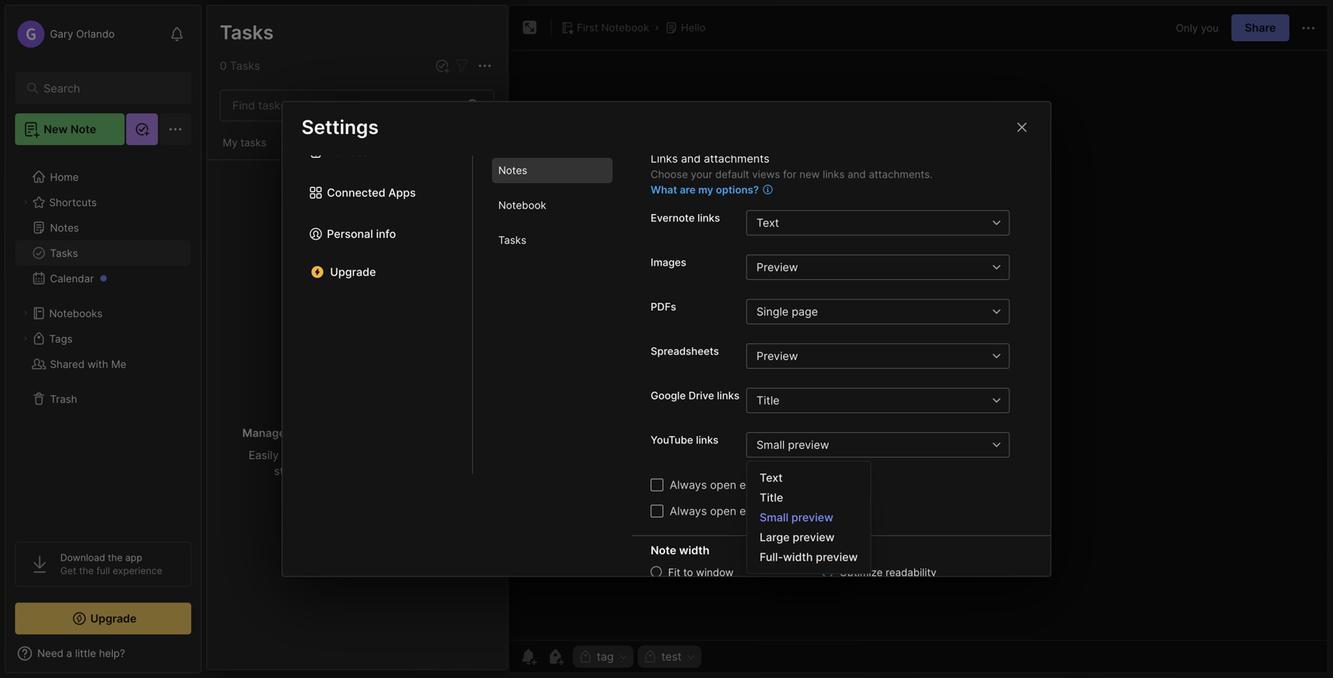 Task type: describe. For each thing, give the bounding box(es) containing it.
first notebook
[[577, 21, 649, 34]]

attachments.
[[869, 168, 933, 181]]

expand notebooks image
[[21, 309, 30, 318]]

notebook inside tab
[[498, 199, 546, 212]]

untitled
[[223, 229, 262, 241]]

new note
[[44, 123, 96, 136]]

shared
[[50, 358, 85, 370]]

Optimize readability radio
[[822, 567, 833, 578]]

what are my options?
[[651, 184, 759, 196]]

preview button for spreadsheets
[[746, 344, 984, 369]]

readability
[[886, 567, 937, 579]]

apps
[[388, 186, 416, 200]]

and up your
[[681, 152, 701, 165]]

links right new
[[823, 168, 845, 181]]

for
[[783, 168, 797, 181]]

preview up optimize readability 'option'
[[816, 551, 858, 564]]

full
[[97, 565, 110, 577]]

view
[[363, 465, 388, 478]]

calendar button
[[15, 266, 190, 291]]

shortcuts button
[[15, 190, 190, 215]]

personal info
[[327, 227, 396, 241]]

nov for nov 21, 2023
[[223, 250, 241, 262]]

title button
[[746, 388, 984, 413]]

personal
[[327, 227, 373, 241]]

small preview button
[[746, 433, 984, 458]]

shared with me link
[[15, 352, 190, 377]]

preview down the small preview link
[[793, 531, 835, 544]]

tasks up notes
[[220, 21, 274, 44]]

nov 28, 2023
[[223, 150, 284, 162]]

manage
[[242, 427, 286, 440]]

this is a test
[[223, 127, 285, 140]]

tab list for notes
[[283, 53, 473, 474]]

by
[[306, 449, 319, 462]]

experience
[[113, 565, 162, 577]]

always open external applications
[[670, 505, 848, 518]]

info
[[376, 227, 396, 241]]

small preview
[[757, 438, 829, 452]]

hello inside button
[[681, 21, 706, 34]]

options?
[[716, 184, 759, 196]]

single page button
[[746, 299, 984, 325]]

close image
[[1013, 118, 1032, 137]]

shortcuts
[[49, 196, 97, 209]]

upgrade for the right upgrade popup button
[[330, 265, 376, 279]]

first notebook button
[[558, 17, 653, 39]]

add a reminder image
[[519, 648, 538, 667]]

large
[[760, 531, 790, 544]]

1 horizontal spatial upgrade button
[[302, 260, 453, 285]]

easily sort by due date, note, or assigned status using this view and more
[[249, 449, 466, 478]]

new task image
[[434, 58, 450, 74]]

evernote links
[[651, 212, 720, 224]]

title link
[[747, 488, 871, 508]]

is
[[246, 127, 254, 140]]

0 horizontal spatial hello
[[223, 111, 248, 123]]

row group containing manage and organize tasks all in one place
[[207, 160, 507, 491]]

your
[[691, 168, 713, 181]]

Fit to window radio
[[651, 567, 662, 578]]

2023 for nov 21, 2023
[[259, 250, 282, 262]]

google drive links
[[651, 390, 740, 402]]

in
[[407, 427, 417, 440]]

0 vertical spatial the
[[108, 552, 123, 564]]

title inside text title small preview large preview full-width preview
[[760, 491, 783, 505]]

tasks inside tab
[[498, 234, 527, 247]]

note inside main "element"
[[70, 123, 96, 136]]

external for applications
[[740, 505, 782, 518]]

manage and organize tasks all in one place
[[242, 427, 472, 440]]

full-width preview link
[[747, 548, 871, 567]]

Choose default view option for YouTube links field
[[746, 433, 1032, 458]]

files
[[785, 479, 807, 492]]

1 horizontal spatial test
[[328, 150, 345, 162]]

one
[[420, 427, 440, 440]]

trash
[[50, 393, 77, 405]]

1 horizontal spatial notes
[[219, 20, 274, 43]]

open for always open external applications
[[710, 505, 737, 518]]

expand note image
[[521, 18, 540, 37]]

tasks right 0
[[230, 59, 260, 73]]

share button
[[1232, 14, 1290, 41]]

default
[[715, 168, 749, 181]]

new
[[800, 168, 820, 181]]

due
[[322, 449, 342, 462]]

large preview link
[[747, 528, 871, 548]]

my tasks
[[223, 137, 267, 149]]

easily
[[249, 449, 279, 462]]

links
[[651, 152, 678, 165]]

attachments
[[704, 152, 770, 165]]

tags
[[49, 333, 73, 345]]

add tag image
[[546, 648, 565, 667]]

fit to window
[[668, 567, 734, 579]]

spreadsheets
[[651, 345, 719, 358]]

fit
[[668, 567, 681, 579]]

tag button
[[573, 646, 634, 668]]

Always open external applications checkbox
[[651, 505, 664, 518]]

using
[[310, 465, 338, 478]]

Choose default view option for Evernote links field
[[746, 210, 1032, 236]]

place
[[443, 427, 472, 440]]

are
[[680, 184, 696, 196]]

21,
[[244, 250, 256, 262]]

expand tags image
[[21, 334, 30, 344]]

preview button for images
[[746, 255, 984, 280]]

organize
[[311, 427, 358, 440]]

tasks inside button
[[50, 247, 78, 259]]

get
[[60, 565, 76, 577]]

notebook tab
[[492, 193, 613, 218]]

note window element
[[509, 5, 1329, 674]]

settings
[[302, 115, 379, 139]]

title inside 'button'
[[757, 394, 780, 408]]

small preview link
[[747, 508, 871, 528]]

download
[[60, 552, 105, 564]]

Always open external files checkbox
[[651, 479, 664, 492]]



Task type: vqa. For each thing, say whether or not it's contained in the screenshot.
Click to collapse Icon
no



Task type: locate. For each thing, give the bounding box(es) containing it.
you
[[1201, 22, 1219, 34]]

0 vertical spatial upgrade
[[330, 265, 376, 279]]

more
[[413, 465, 440, 478]]

nov 21, 2023
[[223, 250, 282, 262]]

text button
[[746, 210, 984, 236]]

Note Editor text field
[[510, 50, 1328, 640]]

0 vertical spatial open
[[710, 479, 737, 492]]

sort
[[282, 449, 303, 462]]

1 vertical spatial always
[[670, 505, 707, 518]]

Choose default view option for Spreadsheets field
[[746, 344, 1032, 369]]

notebook inside "button"
[[601, 21, 649, 34]]

upgrade inside main "element"
[[90, 612, 137, 626]]

1 vertical spatial title
[[760, 491, 783, 505]]

1 tab list from the left
[[283, 53, 473, 474]]

2 vertical spatial test
[[662, 650, 682, 664]]

open up always open external applications
[[710, 479, 737, 492]]

always open external files
[[670, 479, 807, 492]]

always right 'always open external applications' "checkbox"
[[670, 505, 707, 518]]

text for text
[[757, 216, 779, 230]]

0 vertical spatial nov
[[223, 150, 241, 162]]

0 horizontal spatial tasks
[[241, 137, 267, 149]]

only
[[1176, 22, 1198, 34]]

0 vertical spatial title
[[757, 394, 780, 408]]

nov left 21,
[[223, 250, 241, 262]]

tree containing home
[[6, 155, 201, 528]]

a
[[257, 127, 263, 140]]

note up fit to window option
[[651, 544, 677, 558]]

assigned
[[419, 449, 466, 462]]

notebooks
[[49, 307, 103, 320]]

notebook right the first
[[601, 21, 649, 34]]

text
[[757, 216, 779, 230], [760, 471, 783, 485]]

this
[[341, 465, 360, 478]]

home
[[50, 171, 79, 183]]

always for always open external applications
[[670, 505, 707, 518]]

dropdown list menu
[[747, 468, 871, 567]]

0 vertical spatial notebook
[[601, 21, 649, 34]]

Find tasks… text field
[[223, 92, 458, 119]]

1 vertical spatial the
[[79, 565, 94, 577]]

preview down single
[[757, 350, 798, 363]]

optimize readability
[[840, 567, 937, 579]]

and down or
[[391, 465, 410, 478]]

and up sort
[[288, 427, 308, 440]]

2023 right 21,
[[259, 250, 282, 262]]

2
[[219, 58, 226, 72]]

small up text link
[[757, 438, 785, 452]]

tag
[[297, 150, 312, 162], [597, 650, 614, 664]]

page
[[792, 305, 818, 319]]

1 horizontal spatial the
[[108, 552, 123, 564]]

none search field inside main "element"
[[44, 79, 170, 98]]

1 vertical spatial notebook
[[498, 199, 546, 212]]

images
[[651, 256, 687, 269]]

tree
[[6, 155, 201, 528]]

1 vertical spatial tag
[[597, 650, 614, 664]]

connected apps
[[327, 186, 416, 200]]

2 notes
[[219, 58, 258, 72]]

1 horizontal spatial tag
[[597, 650, 614, 664]]

title
[[757, 394, 780, 408], [760, 491, 783, 505]]

2023 right 28,
[[260, 150, 284, 162]]

note right new
[[70, 123, 96, 136]]

upgrade inside tab list
[[330, 265, 376, 279]]

tag inside tag button
[[597, 650, 614, 664]]

links down my at the right
[[698, 212, 720, 224]]

single
[[757, 305, 789, 319]]

and inside easily sort by due date, note, or assigned status using this view and more
[[391, 465, 410, 478]]

1 preview button from the top
[[746, 255, 984, 280]]

2 horizontal spatial test
[[662, 650, 682, 664]]

always
[[670, 479, 707, 492], [670, 505, 707, 518]]

preview button down the text button
[[746, 255, 984, 280]]

open down 'always open external files'
[[710, 505, 737, 518]]

2 nov from the top
[[223, 250, 241, 262]]

width inside text title small preview large preview full-width preview
[[783, 551, 813, 564]]

row group
[[207, 160, 507, 491]]

tasks inside row group
[[361, 427, 390, 440]]

calendar
[[50, 272, 94, 285]]

open for always open external files
[[710, 479, 737, 492]]

to
[[683, 567, 693, 579]]

2023 for nov 28, 2023
[[260, 150, 284, 162]]

full-
[[760, 551, 783, 564]]

tab list
[[283, 53, 473, 474], [473, 53, 632, 474]]

with
[[87, 358, 108, 370]]

0 vertical spatial notes
[[219, 20, 274, 43]]

0
[[220, 59, 227, 73]]

choose your default views for new links and attachments.
[[651, 168, 933, 181]]

links right drive
[[717, 390, 740, 402]]

0 horizontal spatial tag
[[297, 150, 312, 162]]

1 vertical spatial nov
[[223, 250, 241, 262]]

test
[[266, 127, 285, 140], [328, 150, 345, 162], [662, 650, 682, 664]]

preview inside button
[[788, 438, 829, 452]]

width down 'large preview' link
[[783, 551, 813, 564]]

download the app get the full experience
[[60, 552, 162, 577]]

app
[[125, 552, 142, 564]]

Search text field
[[44, 81, 170, 96]]

test button
[[638, 646, 702, 668]]

share
[[1245, 21, 1276, 35]]

hello button
[[662, 17, 709, 39]]

0 horizontal spatial width
[[679, 544, 710, 558]]

preview up single
[[757, 261, 798, 274]]

choose
[[651, 168, 688, 181]]

0 vertical spatial tag
[[297, 150, 312, 162]]

notes up notebook tab
[[498, 164, 527, 177]]

0 horizontal spatial the
[[79, 565, 94, 577]]

text link
[[747, 468, 871, 488]]

title left files
[[760, 491, 783, 505]]

1 vertical spatial preview
[[757, 350, 798, 363]]

2023
[[260, 150, 284, 162], [259, 250, 282, 262]]

small
[[757, 438, 785, 452], [760, 511, 789, 525]]

text for text title small preview large preview full-width preview
[[760, 471, 783, 485]]

upgrade button down the 'info'
[[302, 260, 453, 285]]

text inside text title small preview large preview full-width preview
[[760, 471, 783, 485]]

always for always open external files
[[670, 479, 707, 492]]

text inside button
[[757, 216, 779, 230]]

1 vertical spatial text
[[760, 471, 783, 485]]

small up large
[[760, 511, 789, 525]]

tree inside main "element"
[[6, 155, 201, 528]]

preview button
[[746, 255, 984, 280], [746, 344, 984, 369]]

2 horizontal spatial notes
[[498, 164, 527, 177]]

0 vertical spatial test
[[266, 127, 285, 140]]

text left files
[[760, 471, 783, 485]]

status
[[274, 465, 307, 478]]

1 vertical spatial 2023
[[259, 250, 282, 262]]

first
[[577, 21, 598, 34]]

1 horizontal spatial note
[[651, 544, 677, 558]]

text down options? on the right top
[[757, 216, 779, 230]]

this
[[223, 127, 244, 140]]

width up to
[[679, 544, 710, 558]]

1 vertical spatial note
[[651, 544, 677, 558]]

1 vertical spatial hello
[[223, 111, 248, 123]]

links and attachments
[[651, 152, 770, 165]]

upgrade down personal
[[330, 265, 376, 279]]

preview for images
[[757, 261, 798, 274]]

tasks button
[[15, 240, 190, 266]]

notebooks link
[[15, 301, 190, 326]]

0 vertical spatial preview button
[[746, 255, 984, 280]]

1 open from the top
[[710, 479, 737, 492]]

upgrade
[[330, 265, 376, 279], [90, 612, 137, 626]]

0 vertical spatial always
[[670, 479, 707, 492]]

1 vertical spatial preview button
[[746, 344, 984, 369]]

connected
[[327, 186, 386, 200]]

option group
[[651, 565, 975, 665]]

note,
[[375, 449, 402, 462]]

1 horizontal spatial upgrade
[[330, 265, 376, 279]]

preview button down single page button
[[746, 344, 984, 369]]

upgrade button down "full" at the bottom left of page
[[15, 603, 191, 635]]

note width
[[651, 544, 710, 558]]

2 external from the top
[[740, 505, 782, 518]]

test right a
[[266, 127, 285, 140]]

Choose default view option for PDFs field
[[746, 299, 1032, 325]]

1 horizontal spatial tasks
[[361, 427, 390, 440]]

nov for nov 28, 2023
[[223, 150, 241, 162]]

main element
[[0, 0, 206, 679]]

my
[[698, 184, 713, 196]]

1 horizontal spatial hello
[[681, 21, 706, 34]]

tag right add tag image
[[597, 650, 614, 664]]

upgrade down "full" at the bottom left of page
[[90, 612, 137, 626]]

1 vertical spatial open
[[710, 505, 737, 518]]

preview for spreadsheets
[[757, 350, 798, 363]]

preview up 'large preview' link
[[792, 511, 834, 525]]

google
[[651, 390, 686, 402]]

and left attachments.
[[848, 168, 866, 181]]

external up always open external applications
[[740, 479, 782, 492]]

notes inside tab
[[498, 164, 527, 177]]

1 external from the top
[[740, 479, 782, 492]]

0 vertical spatial tasks
[[241, 137, 267, 149]]

1 vertical spatial test
[[328, 150, 345, 162]]

1 vertical spatial tasks
[[361, 427, 390, 440]]

1 vertical spatial upgrade
[[90, 612, 137, 626]]

None search field
[[44, 79, 170, 98]]

width
[[679, 544, 710, 558], [783, 551, 813, 564]]

preview
[[757, 261, 798, 274], [757, 350, 798, 363]]

test down settings
[[328, 150, 345, 162]]

1 preview from the top
[[757, 261, 798, 274]]

single page
[[757, 305, 818, 319]]

external for files
[[740, 479, 782, 492]]

tasks up calendar
[[50, 247, 78, 259]]

0 vertical spatial preview
[[757, 261, 798, 274]]

youtube links
[[651, 434, 719, 446]]

applications
[[785, 505, 848, 518]]

0 horizontal spatial test
[[266, 127, 285, 140]]

1 vertical spatial notes
[[498, 164, 527, 177]]

nov down my
[[223, 150, 241, 162]]

notebook down notes tab
[[498, 199, 546, 212]]

2 preview button from the top
[[746, 344, 984, 369]]

1 horizontal spatial notebook
[[601, 21, 649, 34]]

notes link
[[15, 215, 190, 240]]

notes inside "link"
[[50, 222, 79, 234]]

2 always from the top
[[670, 505, 707, 518]]

0 vertical spatial hello
[[681, 21, 706, 34]]

0 vertical spatial text
[[757, 216, 779, 230]]

shared with me
[[50, 358, 126, 370]]

optimize
[[840, 567, 883, 579]]

1 horizontal spatial width
[[783, 551, 813, 564]]

notes up notes
[[219, 20, 274, 43]]

1 vertical spatial external
[[740, 505, 782, 518]]

0 horizontal spatial notebook
[[498, 199, 546, 212]]

tab list containing notes
[[473, 53, 632, 474]]

title up small preview
[[757, 394, 780, 408]]

tasks down notebook tab
[[498, 234, 527, 247]]

what
[[651, 184, 677, 196]]

upgrade button inside main "element"
[[15, 603, 191, 635]]

0 horizontal spatial upgrade
[[90, 612, 137, 626]]

youtube
[[651, 434, 693, 446]]

notes down shortcuts
[[50, 222, 79, 234]]

devices
[[327, 145, 369, 158]]

tab list for links and attachments
[[473, 53, 632, 474]]

date,
[[345, 449, 372, 462]]

the down download
[[79, 565, 94, 577]]

test inside button
[[662, 650, 682, 664]]

drive
[[689, 390, 714, 402]]

0 horizontal spatial notes
[[50, 222, 79, 234]]

0 tasks
[[220, 59, 260, 73]]

2 tab list from the left
[[473, 53, 632, 474]]

external up large
[[740, 505, 782, 518]]

0 vertical spatial external
[[740, 479, 782, 492]]

1 vertical spatial small
[[760, 511, 789, 525]]

1 nov from the top
[[223, 150, 241, 162]]

tasks tab
[[492, 228, 613, 253]]

1 vertical spatial upgrade button
[[15, 603, 191, 635]]

text title small preview large preview full-width preview
[[760, 471, 858, 564]]

small inside text title small preview large preview full-width preview
[[760, 511, 789, 525]]

2 open from the top
[[710, 505, 737, 518]]

tag left devices in the top of the page
[[297, 150, 312, 162]]

links right youtube
[[696, 434, 719, 446]]

0 vertical spatial upgrade button
[[302, 260, 453, 285]]

home link
[[15, 164, 191, 190]]

views
[[752, 168, 780, 181]]

open
[[710, 479, 737, 492], [710, 505, 737, 518]]

28,
[[244, 150, 258, 162]]

trash link
[[15, 387, 190, 412]]

1 always from the top
[[670, 479, 707, 492]]

preview up text link
[[788, 438, 829, 452]]

0 horizontal spatial upgrade button
[[15, 603, 191, 635]]

option group containing fit to window
[[651, 565, 975, 665]]

0 vertical spatial note
[[70, 123, 96, 136]]

always right "always open external files" checkbox
[[670, 479, 707, 492]]

evernote
[[651, 212, 695, 224]]

Choose default view option for Google Drive links field
[[746, 388, 1032, 413]]

the up "full" at the bottom left of page
[[108, 552, 123, 564]]

test right tag button
[[662, 650, 682, 664]]

tags button
[[15, 326, 190, 352]]

2 preview from the top
[[757, 350, 798, 363]]

Choose default view option for Images field
[[746, 255, 1032, 280]]

notes tab
[[492, 158, 613, 183]]

0 horizontal spatial note
[[70, 123, 96, 136]]

0 vertical spatial 2023
[[260, 150, 284, 162]]

2 vertical spatial notes
[[50, 222, 79, 234]]

tasks inside my tasks button
[[241, 137, 267, 149]]

upgrade for upgrade popup button inside the main "element"
[[90, 612, 137, 626]]

tooltip
[[397, 19, 573, 50]]

my
[[223, 137, 238, 149]]

hello
[[681, 21, 706, 34], [223, 111, 248, 123]]

small inside button
[[757, 438, 785, 452]]

0 vertical spatial small
[[757, 438, 785, 452]]

tab list containing devices
[[283, 53, 473, 474]]



